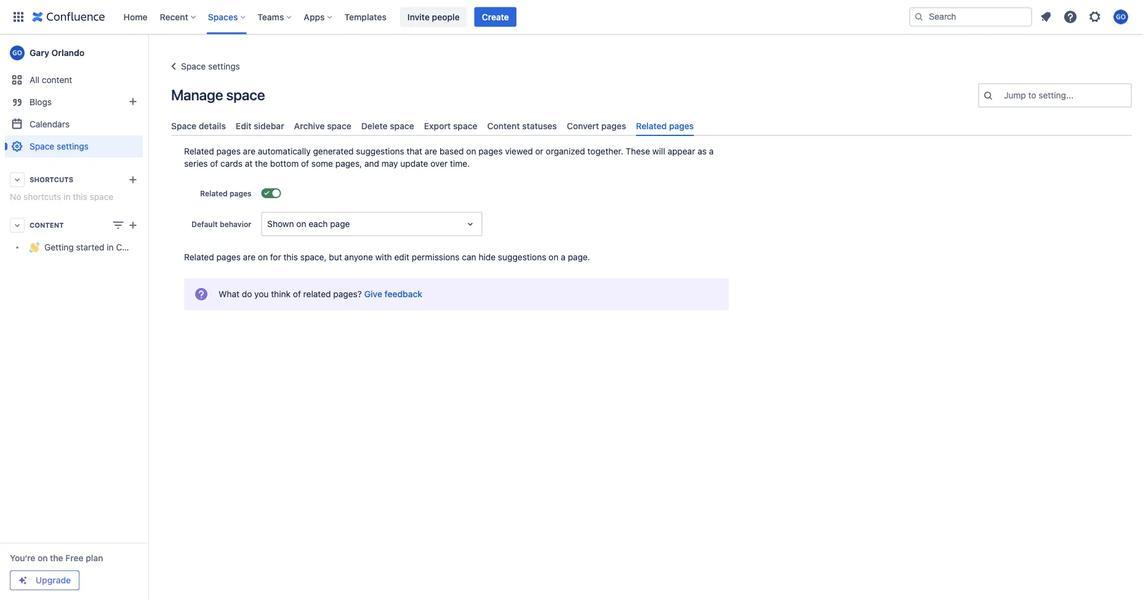 Task type: describe. For each thing, give the bounding box(es) containing it.
space details
[[171, 121, 226, 131]]

sidebar
[[254, 121, 284, 131]]

pages down behavior
[[216, 252, 241, 262]]

shortcuts
[[30, 176, 73, 184]]

1 vertical spatial space settings link
[[5, 135, 143, 158]]

these
[[626, 146, 650, 157]]

do
[[242, 289, 252, 299]]

calendars link
[[5, 113, 143, 135]]

content statuses link
[[483, 116, 562, 136]]

your profile and preferences image
[[1114, 10, 1129, 24]]

content
[[42, 75, 72, 85]]

content statuses
[[487, 121, 557, 131]]

together.
[[588, 146, 624, 157]]

recent
[[160, 12, 188, 22]]

space for export space
[[453, 121, 478, 131]]

upgrade
[[36, 576, 71, 586]]

apps button
[[300, 7, 337, 27]]

shown
[[267, 219, 294, 229]]

archive space link
[[289, 116, 356, 136]]

1 horizontal spatial this
[[284, 252, 298, 262]]

edit sidebar
[[236, 121, 284, 131]]

in for shortcuts
[[64, 192, 71, 202]]

space for manage space
[[226, 86, 265, 103]]

all content
[[30, 75, 72, 85]]

shown on each page
[[267, 219, 350, 229]]

all content link
[[5, 69, 143, 91]]

you're on the free plan
[[10, 553, 103, 563]]

related pages link
[[631, 116, 699, 136]]

edit
[[236, 121, 252, 131]]

pages up appear
[[669, 121, 694, 131]]

related pages are automatically generated suggestions that are based on pages viewed or organized together. these will appear as a series of cards at the bottom of some pages, and may update over time.
[[184, 146, 714, 169]]

are for generated
[[243, 146, 256, 157]]

1 horizontal spatial related pages
[[636, 121, 694, 131]]

pages,
[[336, 159, 362, 169]]

related inside related pages are automatically generated suggestions that are based on pages viewed or organized together. these will appear as a series of cards at the bottom of some pages, and may update over time.
[[184, 146, 214, 157]]

manage
[[171, 86, 223, 103]]

or
[[536, 146, 544, 157]]

this inside "space" element
[[73, 192, 87, 202]]

anyone
[[345, 252, 373, 262]]

related down default
[[184, 252, 214, 262]]

1 horizontal spatial space settings
[[181, 61, 240, 71]]

bottom
[[270, 159, 299, 169]]

in for started
[[107, 242, 114, 252]]

blogs link
[[5, 91, 143, 113]]

appear
[[668, 146, 696, 157]]

pages?
[[333, 289, 362, 299]]

home
[[123, 12, 148, 22]]

what
[[219, 289, 240, 299]]

on left each
[[296, 219, 306, 229]]

some
[[312, 159, 333, 169]]

time.
[[450, 159, 470, 169]]

home link
[[120, 7, 151, 27]]

cards
[[221, 159, 243, 169]]

convert pages
[[567, 121, 626, 131]]

for
[[270, 252, 281, 262]]

give
[[364, 289, 382, 299]]

create
[[482, 12, 509, 22]]

getting started in confluence
[[44, 242, 161, 252]]

are up over on the left of page
[[425, 146, 437, 157]]

you
[[254, 289, 269, 299]]

setting...
[[1039, 90, 1074, 100]]

invite people button
[[400, 7, 467, 27]]

archive space
[[294, 121, 352, 131]]

space for delete space
[[390, 121, 414, 131]]

settings inside "space" element
[[57, 141, 89, 151]]

on left page.
[[549, 252, 559, 262]]

default
[[192, 220, 218, 229]]

started
[[76, 242, 104, 252]]

page.
[[568, 252, 590, 262]]

may
[[382, 159, 398, 169]]

getting started in confluence link
[[5, 236, 161, 259]]

2 horizontal spatial of
[[301, 159, 309, 169]]

that
[[407, 146, 423, 157]]

plan
[[86, 553, 103, 563]]

delete
[[361, 121, 388, 131]]

what do you think of related pages? give feedback
[[219, 289, 423, 299]]

1 horizontal spatial settings
[[208, 61, 240, 71]]

pages up cards
[[216, 146, 241, 157]]

spaces button
[[204, 7, 250, 27]]

create a page image
[[126, 218, 140, 233]]

gary
[[30, 48, 49, 58]]

search image
[[915, 12, 924, 22]]

the inside "space" element
[[50, 553, 63, 563]]

each
[[309, 219, 328, 229]]

invite people
[[408, 12, 460, 22]]

details
[[199, 121, 226, 131]]

space element
[[0, 34, 161, 600]]

are for for
[[243, 252, 256, 262]]

pages down at
[[230, 189, 252, 198]]

give feedback button
[[364, 288, 423, 301]]

create link
[[475, 7, 517, 27]]

default behavior
[[192, 220, 251, 229]]

update
[[401, 159, 428, 169]]

global element
[[7, 0, 907, 34]]

on left for
[[258, 252, 268, 262]]

at
[[245, 159, 253, 169]]

templates
[[345, 12, 387, 22]]

pages inside 'link'
[[602, 121, 626, 131]]

related inside the 'related pages' link
[[636, 121, 667, 131]]

2 vertical spatial space
[[30, 141, 54, 151]]



Task type: vqa. For each thing, say whether or not it's contained in the screenshot.
Unstar this space image to the top
no



Task type: locate. For each thing, give the bounding box(es) containing it.
tab list containing space details
[[166, 116, 1137, 136]]

gary orlando
[[30, 48, 85, 58]]

feedback
[[385, 289, 423, 299]]

upgrade button
[[10, 571, 79, 590]]

related pages up will
[[636, 121, 694, 131]]

automatically
[[258, 146, 311, 157]]

create a blog image
[[126, 94, 140, 109]]

manage space
[[171, 86, 265, 103]]

with
[[375, 252, 392, 262]]

permissions
[[412, 252, 460, 262]]

space down shortcuts dropdown button
[[90, 192, 113, 202]]

content button
[[5, 214, 143, 236]]

1 vertical spatial a
[[561, 252, 566, 262]]

related pages down cards
[[200, 189, 252, 198]]

settings
[[208, 61, 240, 71], [57, 141, 89, 151]]

notification icon image
[[1039, 10, 1054, 24]]

gary orlando link
[[5, 41, 143, 65]]

confluence
[[116, 242, 161, 252]]

1 vertical spatial the
[[50, 553, 63, 563]]

but
[[329, 252, 342, 262]]

all
[[30, 75, 39, 85]]

convert pages link
[[562, 116, 631, 136]]

space for archive space
[[327, 121, 352, 131]]

calendars
[[30, 119, 70, 129]]

export space
[[424, 121, 478, 131]]

0 vertical spatial space
[[181, 61, 206, 71]]

pages
[[602, 121, 626, 131], [669, 121, 694, 131], [216, 146, 241, 157], [479, 146, 503, 157], [230, 189, 252, 198], [216, 252, 241, 262]]

viewed
[[505, 146, 533, 157]]

series
[[184, 159, 208, 169]]

space settings inside "space" element
[[30, 141, 89, 151]]

open image
[[463, 217, 478, 232]]

space up the "manage"
[[181, 61, 206, 71]]

0 vertical spatial the
[[255, 159, 268, 169]]

the right at
[[255, 159, 268, 169]]

a inside related pages are automatically generated suggestions that are based on pages viewed or organized together. these will appear as a series of cards at the bottom of some pages, and may update over time.
[[709, 146, 714, 157]]

in down shortcuts dropdown button
[[64, 192, 71, 202]]

0 vertical spatial suggestions
[[356, 146, 404, 157]]

space up 'generated'
[[327, 121, 352, 131]]

can
[[462, 252, 476, 262]]

are left for
[[243, 252, 256, 262]]

on inside related pages are automatically generated suggestions that are based on pages viewed or organized together. these will appear as a series of cards at the bottom of some pages, and may update over time.
[[466, 146, 476, 157]]

space down calendars
[[30, 141, 54, 151]]

pages left viewed
[[479, 146, 503, 157]]

1 horizontal spatial of
[[293, 289, 301, 299]]

on right you're
[[38, 553, 48, 563]]

convert
[[567, 121, 599, 131]]

appswitcher icon image
[[11, 10, 26, 24]]

orlando
[[51, 48, 85, 58]]

of right think
[[293, 289, 301, 299]]

you're
[[10, 553, 35, 563]]

related up will
[[636, 121, 667, 131]]

jump
[[1004, 90, 1026, 100]]

0 horizontal spatial in
[[64, 192, 71, 202]]

space
[[181, 61, 206, 71], [171, 121, 197, 131], [30, 141, 54, 151]]

blogs
[[30, 97, 52, 107]]

think
[[271, 289, 291, 299]]

banner
[[0, 0, 1144, 34]]

space settings up 'manage space' at the top of page
[[181, 61, 240, 71]]

statuses
[[522, 121, 557, 131]]

in right started
[[107, 242, 114, 252]]

0 vertical spatial in
[[64, 192, 71, 202]]

on inside "space" element
[[38, 553, 48, 563]]

0 vertical spatial space settings
[[181, 61, 240, 71]]

suggestions right the hide
[[498, 252, 547, 262]]

settings down calendars link
[[57, 141, 89, 151]]

1 vertical spatial content
[[30, 221, 64, 229]]

0 horizontal spatial suggestions
[[356, 146, 404, 157]]

0 horizontal spatial space settings
[[30, 141, 89, 151]]

0 horizontal spatial content
[[30, 221, 64, 229]]

the inside related pages are automatically generated suggestions that are based on pages viewed or organized together. these will appear as a series of cards at the bottom of some pages, and may update over time.
[[255, 159, 268, 169]]

collapse sidebar image
[[134, 41, 161, 65]]

will
[[653, 146, 666, 157]]

related pages are on for this space, but anyone with edit permissions can hide suggestions on a page.
[[184, 252, 590, 262]]

page
[[330, 219, 350, 229]]

confluence image
[[32, 10, 105, 24], [32, 10, 105, 24]]

1 vertical spatial related pages
[[200, 189, 252, 198]]

suggestions inside related pages are automatically generated suggestions that are based on pages viewed or organized together. these will appear as a series of cards at the bottom of some pages, and may update over time.
[[356, 146, 404, 157]]

apps
[[304, 12, 325, 22]]

1 vertical spatial settings
[[57, 141, 89, 151]]

export
[[424, 121, 451, 131]]

settings icon image
[[1088, 10, 1103, 24]]

space settings down calendars
[[30, 141, 89, 151]]

spaces
[[208, 12, 238, 22]]

1 horizontal spatial a
[[709, 146, 714, 157]]

this
[[73, 192, 87, 202], [284, 252, 298, 262]]

0 horizontal spatial related pages
[[200, 189, 252, 198]]

behavior
[[220, 220, 251, 229]]

space details link
[[166, 116, 231, 136]]

as
[[698, 146, 707, 157]]

shortcuts button
[[5, 169, 143, 191]]

generated
[[313, 146, 354, 157]]

no
[[10, 192, 21, 202]]

in inside getting started in confluence "link"
[[107, 242, 114, 252]]

1 horizontal spatial space settings link
[[166, 59, 240, 74]]

1 vertical spatial space settings
[[30, 141, 89, 151]]

teams
[[258, 12, 284, 22]]

content inside dropdown button
[[30, 221, 64, 229]]

1 horizontal spatial in
[[107, 242, 114, 252]]

1 vertical spatial space
[[171, 121, 197, 131]]

over
[[431, 159, 448, 169]]

0 horizontal spatial settings
[[57, 141, 89, 151]]

this right for
[[284, 252, 298, 262]]

edit
[[394, 252, 410, 262]]

of left some
[[301, 159, 309, 169]]

space,
[[300, 252, 327, 262]]

1 horizontal spatial content
[[487, 121, 520, 131]]

content for content
[[30, 221, 64, 229]]

related up default behavior
[[200, 189, 228, 198]]

the
[[255, 159, 268, 169], [50, 553, 63, 563]]

getting
[[44, 242, 74, 252]]

related up series
[[184, 146, 214, 157]]

templates link
[[341, 7, 390, 27]]

the left free
[[50, 553, 63, 563]]

settings up 'manage space' at the top of page
[[208, 61, 240, 71]]

a
[[709, 146, 714, 157], [561, 252, 566, 262]]

0 vertical spatial a
[[709, 146, 714, 157]]

content for content statuses
[[487, 121, 520, 131]]

suggestions
[[356, 146, 404, 157], [498, 252, 547, 262]]

0 horizontal spatial a
[[561, 252, 566, 262]]

edit sidebar link
[[231, 116, 289, 136]]

0 vertical spatial this
[[73, 192, 87, 202]]

space left the details
[[171, 121, 197, 131]]

on
[[466, 146, 476, 157], [296, 219, 306, 229], [258, 252, 268, 262], [549, 252, 559, 262], [38, 553, 48, 563]]

this down shortcuts dropdown button
[[73, 192, 87, 202]]

teams button
[[254, 7, 296, 27]]

0 horizontal spatial space settings link
[[5, 135, 143, 158]]

invite
[[408, 12, 430, 22]]

on up time.
[[466, 146, 476, 157]]

space settings link up the "manage"
[[166, 59, 240, 74]]

content up getting at the top left of the page
[[30, 221, 64, 229]]

jump to setting...
[[1004, 90, 1074, 100]]

archive
[[294, 121, 325, 131]]

suggestions up and
[[356, 146, 404, 157]]

add shortcut image
[[126, 172, 140, 187]]

0 vertical spatial related pages
[[636, 121, 694, 131]]

space right export
[[453, 121, 478, 131]]

organized
[[546, 146, 585, 157]]

1 vertical spatial this
[[284, 252, 298, 262]]

Search field
[[910, 7, 1033, 27]]

space settings link down calendars
[[5, 135, 143, 158]]

help icon image
[[1064, 10, 1078, 24]]

0 vertical spatial space settings link
[[166, 59, 240, 74]]

pages up 'together.'
[[602, 121, 626, 131]]

related
[[303, 289, 331, 299]]

space right the delete
[[390, 121, 414, 131]]

a left page.
[[561, 252, 566, 262]]

1 vertical spatial suggestions
[[498, 252, 547, 262]]

are up at
[[243, 146, 256, 157]]

0 horizontal spatial of
[[210, 159, 218, 169]]

tab list
[[166, 116, 1137, 136]]

of left cards
[[210, 159, 218, 169]]

a right as
[[709, 146, 714, 157]]

delete space link
[[356, 116, 419, 136]]

content up viewed
[[487, 121, 520, 131]]

0 vertical spatial settings
[[208, 61, 240, 71]]

banner containing home
[[0, 0, 1144, 34]]

1 vertical spatial in
[[107, 242, 114, 252]]

space settings link
[[166, 59, 240, 74], [5, 135, 143, 158]]

space up edit
[[226, 86, 265, 103]]

no shortcuts in this space
[[10, 192, 113, 202]]

1 horizontal spatial suggestions
[[498, 252, 547, 262]]

0 vertical spatial content
[[487, 121, 520, 131]]

delete space
[[361, 121, 414, 131]]

Search settings text field
[[1004, 89, 1007, 102]]

0 horizontal spatial this
[[73, 192, 87, 202]]

premium image
[[18, 576, 28, 586]]

1 horizontal spatial the
[[255, 159, 268, 169]]

related
[[636, 121, 667, 131], [184, 146, 214, 157], [200, 189, 228, 198], [184, 252, 214, 262]]

change view image
[[111, 218, 126, 233]]

people
[[432, 12, 460, 22]]

0 horizontal spatial the
[[50, 553, 63, 563]]



